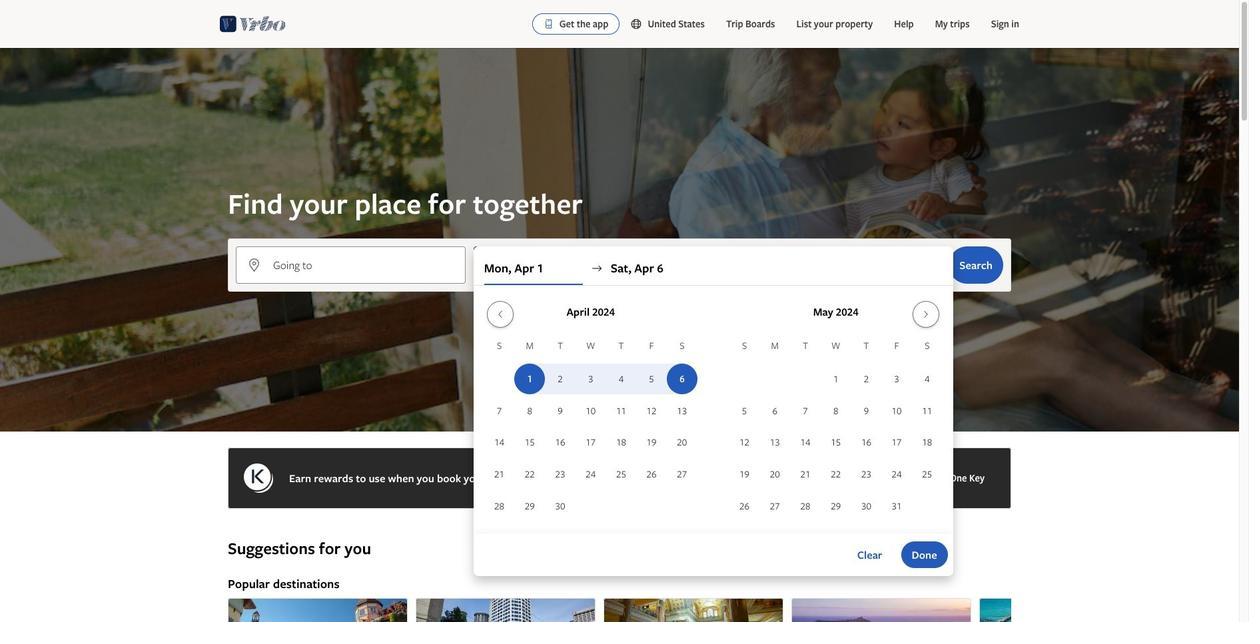Task type: locate. For each thing, give the bounding box(es) containing it.
next month image
[[919, 309, 935, 320]]

makiki - lower punchbowl - tantalus showing landscape views, a sunset and a city image
[[792, 599, 972, 623]]

small image
[[631, 18, 648, 30]]

previous month image
[[493, 309, 509, 320]]

main content
[[0, 48, 1240, 623]]

application
[[484, 296, 943, 523]]

download the app button image
[[544, 19, 554, 29]]

wizard region
[[0, 48, 1240, 576]]

cancun which includes a sandy beach, landscape views and general coastal views image
[[980, 599, 1160, 623]]

directional image
[[591, 263, 603, 275]]

downtown seattle featuring a skyscraper, a city and street scenes image
[[416, 599, 596, 623]]



Task type: describe. For each thing, give the bounding box(es) containing it.
leavenworth featuring a small town or village and street scenes image
[[228, 599, 408, 623]]

application inside the wizard region
[[484, 296, 943, 523]]

vrbo logo image
[[220, 13, 286, 35]]

recently viewed region
[[220, 517, 1020, 539]]

may 2024 element
[[730, 339, 943, 523]]

las vegas featuring interior views image
[[604, 599, 784, 623]]

april 2024 element
[[484, 339, 698, 523]]



Task type: vqa. For each thing, say whether or not it's contained in the screenshot.
Recently viewed region
yes



